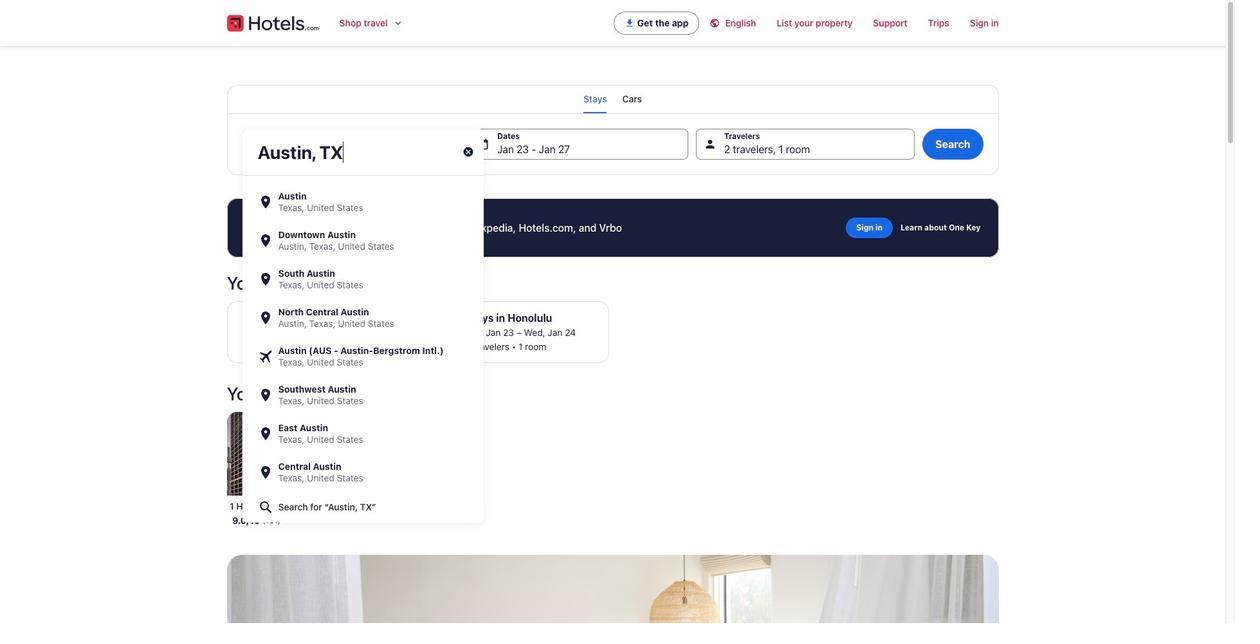 Task type: vqa. For each thing, say whether or not it's contained in the screenshot.
Exterior image
yes



Task type: describe. For each thing, give the bounding box(es) containing it.
stays image
[[242, 324, 258, 340]]

Going to text field
[[242, 129, 484, 175]]

download the app button image
[[625, 18, 635, 28]]

small image
[[710, 18, 726, 28]]

hotels logo image
[[227, 13, 319, 33]]

Save 1 Hotel San Francisco to a trip checkbox
[[347, 420, 367, 440]]



Task type: locate. For each thing, give the bounding box(es) containing it.
tab list
[[227, 85, 999, 113]]

exterior image
[[227, 412, 375, 495]]

clear going to image
[[462, 146, 474, 158]]

shop travel image
[[393, 18, 403, 28]]

main content
[[0, 46, 1226, 623]]



